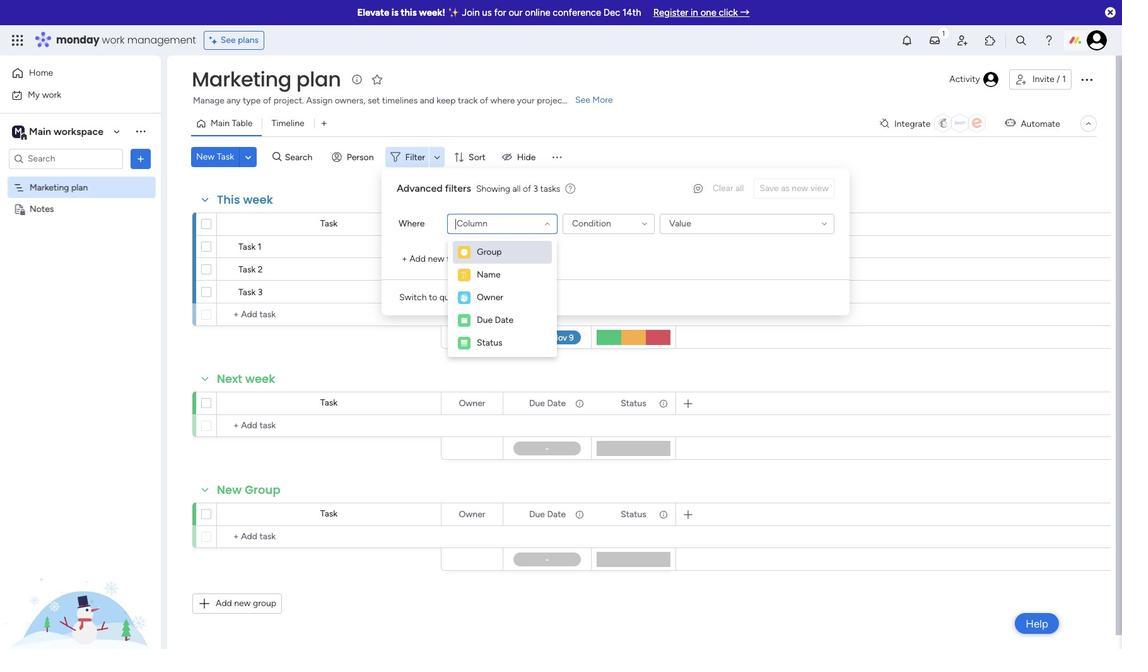 Task type: locate. For each thing, give the bounding box(es) containing it.
inbox image
[[929, 34, 941, 47]]

filters right quick
[[463, 292, 485, 303]]

plan up assign
[[296, 65, 341, 93]]

see more link
[[574, 94, 614, 107]]

online
[[525, 7, 551, 18]]

elevate
[[357, 7, 389, 18]]

as
[[781, 183, 790, 194]]

notes
[[30, 203, 54, 214]]

week right this
[[243, 192, 273, 208]]

0 vertical spatial new
[[196, 151, 215, 162]]

1 vertical spatial new
[[217, 482, 242, 498]]

options image
[[1080, 72, 1095, 87], [485, 393, 494, 414], [574, 393, 583, 414], [658, 393, 667, 414], [574, 504, 583, 525]]

column information image
[[575, 219, 585, 229], [659, 219, 669, 229], [659, 398, 669, 409]]

0 horizontal spatial new
[[196, 151, 215, 162]]

nov
[[536, 243, 552, 252], [536, 265, 552, 274]]

3
[[534, 183, 538, 194], [258, 287, 263, 298]]

done
[[623, 264, 644, 274]]

due date
[[529, 219, 566, 229], [477, 315, 514, 326], [529, 398, 566, 409], [529, 509, 566, 520]]

owner field for new group
[[456, 508, 489, 522]]

1 horizontal spatial see
[[575, 95, 591, 105]]

0 horizontal spatial 1
[[258, 242, 262, 252]]

new left filter on the top
[[428, 254, 445, 264]]

1 status field from the top
[[618, 217, 650, 231]]

1 all from the left
[[736, 183, 744, 194]]

This week field
[[214, 192, 276, 208]]

0 horizontal spatial main
[[29, 125, 51, 137]]

column information image
[[575, 398, 585, 409], [575, 510, 585, 520], [659, 510, 669, 520]]

1 up 2
[[258, 242, 262, 252]]

1 vertical spatial 3
[[258, 287, 263, 298]]

set
[[368, 95, 380, 106]]

1 horizontal spatial work
[[102, 33, 125, 47]]

9
[[554, 243, 558, 252]]

1 horizontal spatial add
[[410, 254, 426, 264]]

New Group field
[[214, 482, 284, 498]]

main inside button
[[211, 118, 230, 129]]

Status field
[[618, 217, 650, 231], [618, 397, 650, 410], [618, 508, 650, 522]]

1 horizontal spatial marketing plan
[[192, 65, 341, 93]]

status
[[621, 219, 647, 229], [477, 338, 503, 348], [621, 398, 647, 409], [621, 509, 647, 520]]

1 vertical spatial nov
[[536, 265, 552, 274]]

filters down the sort popup button
[[445, 182, 471, 194]]

1 horizontal spatial new
[[217, 482, 242, 498]]

next week
[[217, 371, 275, 387]]

1 vertical spatial week
[[245, 371, 275, 387]]

main left table
[[211, 118, 230, 129]]

hide button
[[497, 147, 544, 167]]

1 due date field from the top
[[526, 217, 569, 231]]

0 vertical spatial + add task text field
[[223, 418, 435, 433]]

help image
[[1043, 34, 1056, 47]]

1 nov from the top
[[536, 243, 552, 252]]

plan down search in workspace field
[[71, 182, 88, 193]]

new inside button
[[196, 151, 215, 162]]

options image
[[134, 152, 147, 165], [485, 504, 494, 525], [658, 504, 667, 525]]

marketing up notes at left top
[[30, 182, 69, 193]]

0 horizontal spatial marketing
[[30, 182, 69, 193]]

2 due date field from the top
[[526, 397, 569, 410]]

due
[[529, 219, 545, 229], [477, 315, 493, 326], [529, 398, 545, 409], [529, 509, 545, 520]]

Owner field
[[456, 217, 489, 231], [456, 397, 489, 410], [456, 508, 489, 522]]

Search field
[[282, 148, 320, 166]]

14th
[[623, 7, 642, 18]]

apps image
[[984, 34, 997, 47]]

2 owner field from the top
[[456, 397, 489, 410]]

3 status field from the top
[[618, 508, 650, 522]]

due date field for next week
[[526, 397, 569, 410]]

marketing plan up the type at the top
[[192, 65, 341, 93]]

+ Add task text field
[[223, 418, 435, 433], [223, 529, 435, 545]]

invite
[[1033, 74, 1055, 85]]

dec
[[604, 7, 621, 18]]

of left tasks
[[523, 183, 531, 194]]

person
[[347, 152, 374, 162]]

nov left 9
[[536, 243, 552, 252]]

see plans button
[[204, 31, 264, 50]]

see left more
[[575, 95, 591, 105]]

work inside button
[[42, 89, 61, 100]]

work
[[102, 33, 125, 47], [42, 89, 61, 100]]

1 vertical spatial marketing
[[30, 182, 69, 193]]

nov left 5
[[536, 265, 552, 274]]

new right as
[[792, 183, 809, 194]]

main
[[211, 118, 230, 129], [29, 125, 51, 137]]

workspace image
[[12, 125, 25, 139]]

plans
[[238, 35, 259, 45]]

0 vertical spatial week
[[243, 192, 273, 208]]

notifications image
[[901, 34, 914, 47]]

owner
[[459, 219, 486, 229], [477, 292, 504, 303], [459, 398, 486, 409], [459, 509, 486, 520]]

elevate is this week! ✨ join us for our online conference dec 14th
[[357, 7, 642, 18]]

help
[[1026, 617, 1049, 630]]

option
[[0, 176, 161, 179]]

0 horizontal spatial new
[[234, 598, 251, 609]]

all right clear
[[736, 183, 744, 194]]

due for new group
[[529, 509, 545, 520]]

list box
[[0, 174, 161, 390]]

task
[[217, 151, 234, 162], [320, 218, 338, 229], [239, 242, 256, 252], [239, 264, 256, 275], [239, 287, 256, 298], [320, 398, 338, 408], [320, 509, 338, 519]]

1 horizontal spatial all
[[736, 183, 744, 194]]

0 vertical spatial marketing plan
[[192, 65, 341, 93]]

1 vertical spatial due date field
[[526, 397, 569, 410]]

add
[[410, 254, 426, 264], [216, 598, 232, 609]]

2
[[258, 264, 263, 275]]

Due Date field
[[526, 217, 569, 231], [526, 397, 569, 410], [526, 508, 569, 522]]

marketing plan up notes at left top
[[30, 182, 88, 193]]

add left group on the left bottom of page
[[216, 598, 232, 609]]

1 vertical spatial status field
[[618, 397, 650, 410]]

1 vertical spatial new
[[428, 254, 445, 264]]

0 horizontal spatial plan
[[71, 182, 88, 193]]

0 horizontal spatial marketing plan
[[30, 182, 88, 193]]

your
[[517, 95, 535, 106]]

1 horizontal spatial main
[[211, 118, 230, 129]]

of right track on the top left of the page
[[480, 95, 488, 106]]

1 vertical spatial owner field
[[456, 397, 489, 410]]

name
[[477, 269, 501, 280]]

stands.
[[568, 95, 596, 106]]

1 inside button
[[1063, 74, 1066, 85]]

✨
[[448, 7, 460, 18]]

1 horizontal spatial options image
[[485, 504, 494, 525]]

0 vertical spatial 3
[[534, 183, 538, 194]]

1 horizontal spatial marketing
[[192, 65, 292, 93]]

1 vertical spatial filters
[[463, 292, 485, 303]]

new left group on the left bottom of page
[[234, 598, 251, 609]]

2 nov from the top
[[536, 265, 552, 274]]

menu image
[[551, 151, 564, 163]]

1 horizontal spatial group
[[477, 247, 502, 257]]

see inside button
[[221, 35, 236, 45]]

due for this week
[[529, 219, 545, 229]]

new
[[792, 183, 809, 194], [428, 254, 445, 264], [234, 598, 251, 609]]

main table
[[211, 118, 253, 129]]

of inside advanced filters showing all of 3 tasks
[[523, 183, 531, 194]]

filter
[[405, 152, 425, 162]]

1 horizontal spatial 3
[[534, 183, 538, 194]]

0 vertical spatial due date field
[[526, 217, 569, 231]]

1 + add task text field from the top
[[223, 418, 435, 433]]

owner for new group
[[459, 509, 486, 520]]

0 vertical spatial 1
[[1063, 74, 1066, 85]]

0 vertical spatial work
[[102, 33, 125, 47]]

all right showing
[[513, 183, 521, 194]]

status for new group
[[621, 509, 647, 520]]

type
[[243, 95, 261, 106]]

add right +
[[410, 254, 426, 264]]

2 vertical spatial due date field
[[526, 508, 569, 522]]

due date for new group
[[529, 509, 566, 520]]

17
[[551, 287, 559, 297]]

work for monday
[[102, 33, 125, 47]]

0 vertical spatial see
[[221, 35, 236, 45]]

all inside advanced filters showing all of 3 tasks
[[513, 183, 521, 194]]

nov 5
[[536, 265, 558, 274]]

3 left tasks
[[534, 183, 538, 194]]

column information image for due date
[[575, 219, 585, 229]]

1 vertical spatial see
[[575, 95, 591, 105]]

invite / 1 button
[[1010, 69, 1072, 90]]

add to favorites image
[[371, 73, 384, 85]]

of right the type at the top
[[263, 95, 271, 106]]

0 vertical spatial plan
[[296, 65, 341, 93]]

0 horizontal spatial work
[[42, 89, 61, 100]]

tasks
[[540, 183, 561, 194]]

/
[[1057, 74, 1061, 85]]

help button
[[1015, 613, 1059, 634]]

due date for next week
[[529, 398, 566, 409]]

0 vertical spatial new
[[792, 183, 809, 194]]

0 horizontal spatial all
[[513, 183, 521, 194]]

more
[[593, 95, 613, 105]]

2 + add task text field from the top
[[223, 529, 435, 545]]

1 vertical spatial + add task text field
[[223, 529, 435, 545]]

keep
[[437, 95, 456, 106]]

manage
[[193, 95, 225, 106]]

column
[[457, 218, 488, 229]]

v2 overdue deadline image
[[508, 241, 518, 253]]

3 due date field from the top
[[526, 508, 569, 522]]

week right next at left bottom
[[245, 371, 275, 387]]

task 3
[[239, 287, 263, 298]]

save as new view button
[[754, 179, 835, 199]]

new inside field
[[217, 482, 242, 498]]

week for next week
[[245, 371, 275, 387]]

0 horizontal spatial see
[[221, 35, 236, 45]]

1 right "/"
[[1063, 74, 1066, 85]]

new for filter
[[428, 254, 445, 264]]

1 vertical spatial group
[[245, 482, 281, 498]]

click
[[719, 7, 738, 18]]

2 vertical spatial status field
[[618, 508, 650, 522]]

status for this week
[[621, 219, 647, 229]]

0 horizontal spatial 3
[[258, 287, 263, 298]]

save
[[760, 183, 779, 194]]

2 status field from the top
[[618, 397, 650, 410]]

2 all from the left
[[513, 183, 521, 194]]

3 owner field from the top
[[456, 508, 489, 522]]

0 vertical spatial status field
[[618, 217, 650, 231]]

filter button
[[385, 147, 445, 167]]

0 horizontal spatial of
[[263, 95, 271, 106]]

add new group
[[216, 598, 276, 609]]

status field for new group
[[618, 508, 650, 522]]

2 horizontal spatial of
[[523, 183, 531, 194]]

this
[[401, 7, 417, 18]]

1 vertical spatial work
[[42, 89, 61, 100]]

advanced
[[397, 182, 443, 194]]

m
[[15, 126, 22, 137]]

status for next week
[[621, 398, 647, 409]]

manage any type of project. assign owners, set timelines and keep track of where your project stands.
[[193, 95, 596, 106]]

home button
[[8, 63, 136, 83]]

of
[[263, 95, 271, 106], [480, 95, 488, 106], [523, 183, 531, 194]]

3 inside advanced filters showing all of 3 tasks
[[534, 183, 538, 194]]

see left plans
[[221, 35, 236, 45]]

+
[[402, 254, 407, 264]]

new
[[196, 151, 215, 162], [217, 482, 242, 498]]

see plans
[[221, 35, 259, 45]]

1
[[1063, 74, 1066, 85], [258, 242, 262, 252]]

Next week field
[[214, 371, 279, 387]]

0 vertical spatial owner field
[[456, 217, 489, 231]]

register
[[654, 7, 689, 18]]

2 vertical spatial owner field
[[456, 508, 489, 522]]

main inside "workspace selection" element
[[29, 125, 51, 137]]

my work
[[28, 89, 61, 100]]

1 horizontal spatial 1
[[1063, 74, 1066, 85]]

marketing up any
[[192, 65, 292, 93]]

work right monday
[[102, 33, 125, 47]]

all inside button
[[736, 183, 744, 194]]

work right 'my'
[[42, 89, 61, 100]]

3 down 2
[[258, 287, 263, 298]]

owner for this week
[[459, 219, 486, 229]]

0 horizontal spatial add
[[216, 598, 232, 609]]

0 horizontal spatial group
[[245, 482, 281, 498]]

2 horizontal spatial new
[[792, 183, 809, 194]]

column information image for next week
[[575, 398, 585, 409]]

1 horizontal spatial new
[[428, 254, 445, 264]]

main right workspace icon
[[29, 125, 51, 137]]

owner field for next week
[[456, 397, 489, 410]]

1 owner field from the top
[[456, 217, 489, 231]]

0 vertical spatial nov
[[536, 243, 552, 252]]

nov for nov 5
[[536, 265, 552, 274]]

oct
[[536, 287, 549, 297]]

list box containing marketing plan
[[0, 174, 161, 390]]

week
[[243, 192, 273, 208], [245, 371, 275, 387]]



Task type: vqa. For each thing, say whether or not it's contained in the screenshot.
the dapulse private icon
no



Task type: describe. For each thing, give the bounding box(es) containing it.
collapse board header image
[[1084, 119, 1094, 129]]

group inside field
[[245, 482, 281, 498]]

advanced filters showing all of 3 tasks
[[397, 182, 561, 194]]

is
[[392, 7, 399, 18]]

due date for this week
[[529, 219, 566, 229]]

+ add new filter
[[402, 254, 465, 264]]

this
[[217, 192, 240, 208]]

lottie animation image
[[0, 522, 161, 649]]

switch to quick filters
[[399, 292, 485, 303]]

new task button
[[191, 147, 239, 167]]

clear all button
[[708, 179, 749, 199]]

kendall parks image
[[1087, 30, 1107, 50]]

0 vertical spatial marketing
[[192, 65, 292, 93]]

where
[[399, 218, 425, 229]]

timeline button
[[262, 114, 314, 134]]

angle down image
[[245, 152, 251, 162]]

dapulse integrations image
[[880, 119, 890, 128]]

new for view
[[792, 183, 809, 194]]

next
[[217, 371, 242, 387]]

view
[[811, 183, 829, 194]]

date for next week
[[547, 398, 566, 409]]

v2 search image
[[273, 150, 282, 164]]

status field for this week
[[618, 217, 650, 231]]

new group
[[217, 482, 281, 498]]

due for next week
[[529, 398, 545, 409]]

show board description image
[[350, 73, 365, 86]]

add view image
[[322, 119, 327, 128]]

main for main table
[[211, 118, 230, 129]]

add new group button
[[192, 594, 282, 614]]

sort button
[[449, 147, 493, 167]]

v2 user feedback image
[[694, 182, 703, 195]]

invite / 1
[[1033, 74, 1066, 85]]

owner for next week
[[459, 398, 486, 409]]

value
[[669, 218, 691, 229]]

column information image for new group
[[575, 510, 585, 520]]

due date field for new group
[[526, 508, 569, 522]]

work for my
[[42, 89, 61, 100]]

task 1
[[239, 242, 262, 252]]

0 horizontal spatial options image
[[134, 152, 147, 165]]

1 horizontal spatial plan
[[296, 65, 341, 93]]

showing
[[476, 183, 510, 194]]

Marketing plan field
[[189, 65, 344, 93]]

0 vertical spatial filters
[[445, 182, 471, 194]]

→
[[741, 7, 750, 18]]

+ add new filter button
[[397, 249, 470, 269]]

arrow down image
[[430, 150, 445, 165]]

2 horizontal spatial options image
[[658, 504, 667, 525]]

status field for next week
[[618, 397, 650, 410]]

us
[[482, 7, 492, 18]]

2 vertical spatial new
[[234, 598, 251, 609]]

autopilot image
[[1005, 115, 1016, 131]]

register in one click → link
[[654, 7, 750, 18]]

search everything image
[[1015, 34, 1028, 47]]

nov for nov 9
[[536, 243, 552, 252]]

+ Add task text field
[[223, 307, 435, 322]]

management
[[127, 33, 196, 47]]

register in one click →
[[654, 7, 750, 18]]

project.
[[274, 95, 304, 106]]

private board image
[[13, 203, 25, 215]]

week!
[[419, 7, 445, 18]]

this week
[[217, 192, 273, 208]]

person button
[[327, 147, 381, 167]]

one
[[701, 7, 717, 18]]

date for new group
[[547, 509, 566, 520]]

integrate
[[895, 118, 931, 129]]

automate
[[1021, 118, 1061, 129]]

1 horizontal spatial of
[[480, 95, 488, 106]]

1 vertical spatial add
[[216, 598, 232, 609]]

select product image
[[11, 34, 24, 47]]

due date field for this week
[[526, 217, 569, 231]]

to
[[429, 292, 437, 303]]

monday
[[56, 33, 99, 47]]

week for this week
[[243, 192, 273, 208]]

task inside button
[[217, 151, 234, 162]]

see for see more
[[575, 95, 591, 105]]

new for new group
[[217, 482, 242, 498]]

my work button
[[8, 85, 136, 105]]

conference
[[553, 7, 601, 18]]

5
[[554, 265, 558, 274]]

my
[[28, 89, 40, 100]]

invite members image
[[957, 34, 969, 47]]

clear
[[713, 183, 734, 194]]

learn more image
[[566, 183, 576, 195]]

oct 17
[[536, 287, 559, 297]]

see more
[[575, 95, 613, 105]]

save as new view
[[760, 183, 829, 194]]

project
[[537, 95, 566, 106]]

main workspace
[[29, 125, 103, 137]]

column information image for status
[[659, 219, 669, 229]]

1 image
[[938, 26, 950, 40]]

date for this week
[[547, 219, 566, 229]]

home
[[29, 68, 53, 78]]

nov 9
[[536, 243, 558, 252]]

0 vertical spatial add
[[410, 254, 426, 264]]

workspace selection element
[[12, 124, 105, 140]]

0 vertical spatial group
[[477, 247, 502, 257]]

group
[[253, 598, 276, 609]]

for
[[494, 7, 506, 18]]

workspace options image
[[134, 125, 147, 138]]

1 vertical spatial marketing plan
[[30, 182, 88, 193]]

any
[[227, 95, 241, 106]]

clear all
[[713, 183, 744, 194]]

1 vertical spatial 1
[[258, 242, 262, 252]]

lottie animation element
[[0, 522, 161, 649]]

switch
[[399, 292, 427, 303]]

in
[[691, 7, 698, 18]]

filters inside button
[[463, 292, 485, 303]]

workspace
[[54, 125, 103, 137]]

main for main workspace
[[29, 125, 51, 137]]

v2 done deadline image
[[508, 263, 518, 275]]

track
[[458, 95, 478, 106]]

hide
[[517, 152, 536, 162]]

owner field for this week
[[456, 217, 489, 231]]

new for new task
[[196, 151, 215, 162]]

our
[[509, 7, 523, 18]]

quick
[[440, 292, 461, 303]]

monday work management
[[56, 33, 196, 47]]

assign
[[306, 95, 333, 106]]

join
[[462, 7, 480, 18]]

owners,
[[335, 95, 366, 106]]

task 2
[[239, 264, 263, 275]]

Search in workspace field
[[27, 151, 105, 166]]

see for see plans
[[221, 35, 236, 45]]

and
[[420, 95, 435, 106]]

main table button
[[191, 114, 262, 134]]

sort
[[469, 152, 486, 162]]

new task
[[196, 151, 234, 162]]

1 vertical spatial plan
[[71, 182, 88, 193]]

where
[[491, 95, 515, 106]]



